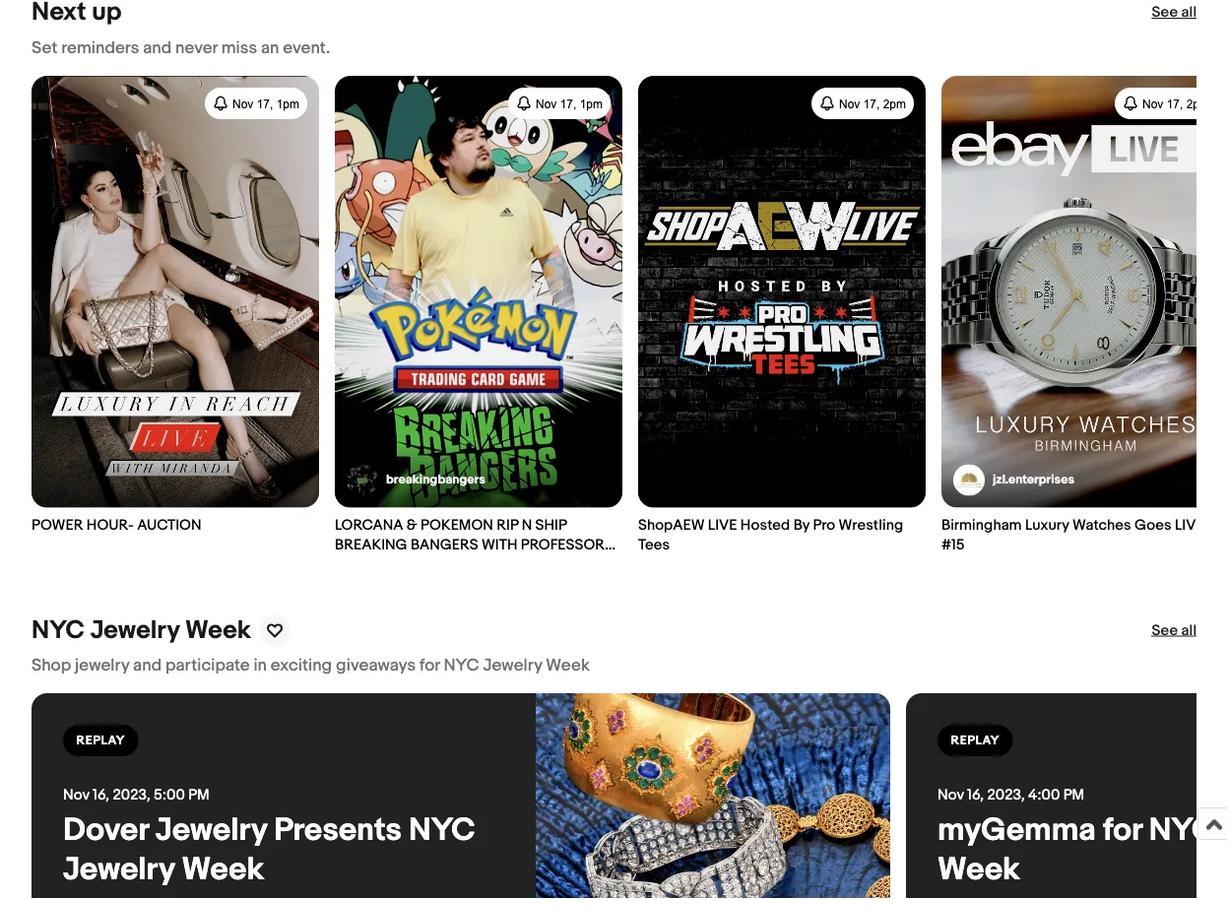 Task type: describe. For each thing, give the bounding box(es) containing it.
nyc jewelry week
[[32, 615, 251, 646]]

week for for
[[546, 656, 590, 677]]

goes
[[1134, 516, 1172, 534]]

an
[[261, 38, 279, 59]]

tees
[[638, 536, 670, 554]]

2pm for birmingham luxury watches goes live #15
[[1186, 97, 1209, 110]]

see all for set reminders and never miss an event.
[[1152, 4, 1197, 22]]

nov 17, 1pm for power hour- auction
[[232, 97, 299, 110]]

and for reminders
[[143, 38, 172, 59]]

nov 17, 1pm for lorcana & pokemon rip n ship breaking bangers with professor willy
[[536, 97, 603, 110]]

nov inside nov 16, 2023, 5:00 pm dover jewelry presents nyc jewelry week
[[63, 786, 89, 804]]

2023, for mygemma
[[987, 786, 1025, 804]]

17, for wrestling
[[863, 97, 880, 110]]

power hour- auction
[[32, 516, 201, 534]]

nov 17, 2pm for pro
[[839, 97, 906, 110]]

j
[[1222, 811, 1228, 850]]

in
[[254, 656, 267, 677]]

giveaways
[[336, 656, 416, 677]]

reminders
[[61, 38, 139, 59]]

1pm for lorcana & pokemon rip n ship breaking bangers with professor willy
[[580, 97, 603, 110]]

for inside nov 16, 2023, 4:00 pm mygemma for nyc j
[[1103, 811, 1142, 850]]

5:00
[[154, 786, 185, 804]]

see all link for set reminders and never miss an event.
[[1152, 3, 1197, 23]]

dover
[[63, 811, 148, 850]]

see all link for shop jewelry and participate in exciting giveaways for nyc jewelry week
[[1152, 621, 1197, 641]]

all for shop jewelry and participate in exciting giveaways for nyc jewelry week
[[1181, 622, 1197, 640]]

ship
[[535, 516, 567, 534]]

1 17, from the left
[[257, 97, 273, 110]]

power hour- auction link
[[32, 76, 319, 535]]

luxury
[[1025, 516, 1069, 534]]

lorcana & pokemon rip n ship breaking bangers with professor willy
[[335, 516, 605, 574]]

jewelry
[[75, 656, 129, 677]]

jzl.enterprises link
[[953, 464, 1075, 496]]

16, for mygemma for nyc j
[[967, 786, 984, 804]]

shop
[[32, 656, 71, 677]]

hosted
[[740, 516, 790, 534]]

nov 17, 1pm button for power hour- auction
[[205, 88, 307, 119]]

professor
[[521, 536, 605, 554]]

16, for dover jewelry presents nyc jewelry week
[[93, 786, 109, 804]]

bangers
[[411, 536, 478, 554]]

nyc inside nov 16, 2023, 4:00 pm mygemma for nyc j
[[1149, 811, 1215, 850]]

replay for dover
[[76, 734, 125, 749]]

power
[[32, 516, 83, 534]]

auction
[[137, 516, 201, 534]]

wrestling
[[839, 516, 903, 534]]

see all for shop jewelry and participate in exciting giveaways for nyc jewelry week
[[1152, 622, 1197, 640]]



Task type: vqa. For each thing, say whether or not it's contained in the screenshot.
jzl.enterprises
yes



Task type: locate. For each thing, give the bounding box(es) containing it.
birmingham
[[941, 516, 1022, 534]]

breakingbangers image
[[347, 464, 378, 496]]

16, up mygemma at the bottom right of the page
[[967, 786, 984, 804]]

1 horizontal spatial nov 17, 2pm button
[[1115, 88, 1217, 119]]

2 pm from the left
[[1063, 786, 1084, 804]]

16, inside nov 16, 2023, 5:00 pm dover jewelry presents nyc jewelry week
[[93, 786, 109, 804]]

nyc inside nov 16, 2023, 5:00 pm dover jewelry presents nyc jewelry week
[[409, 811, 475, 850]]

1 live from the left
[[708, 516, 737, 534]]

exciting
[[271, 656, 332, 677]]

2 all from the top
[[1181, 622, 1197, 640]]

1 nov 17, 2pm from the left
[[839, 97, 906, 110]]

1 see all link from the top
[[1152, 3, 1197, 23]]

1 1pm from the left
[[276, 97, 299, 110]]

dover jewelry presents nyc jewelry week image
[[536, 694, 890, 899]]

4 17, from the left
[[1167, 97, 1183, 110]]

shopaew
[[638, 516, 705, 534]]

2023, for dover
[[113, 786, 150, 804]]

shopaew live hosted by pro wrestling tees
[[638, 516, 903, 554]]

1 horizontal spatial replay
[[951, 734, 1000, 749]]

live inside birmingham luxury watches goes live #15
[[1175, 516, 1204, 534]]

hour-
[[87, 516, 134, 534]]

live right goes
[[1175, 516, 1204, 534]]

lorcana
[[335, 516, 403, 534]]

0 vertical spatial for
[[420, 656, 440, 677]]

2 nov 17, 1pm button from the left
[[508, 88, 611, 119]]

1 pm from the left
[[188, 786, 209, 804]]

nov 17, 2pm button for pro
[[811, 88, 914, 119]]

1 horizontal spatial pm
[[1063, 786, 1084, 804]]

nov 16, 2023, 5:00 pm dover jewelry presents nyc jewelry week
[[63, 786, 482, 889]]

2023, up mygemma at the bottom right of the page
[[987, 786, 1025, 804]]

with
[[482, 536, 517, 554]]

miss
[[221, 38, 257, 59]]

2 16, from the left
[[967, 786, 984, 804]]

see for set reminders and never miss an event.
[[1152, 4, 1178, 22]]

0 horizontal spatial nov 17, 2pm button
[[811, 88, 914, 119]]

set
[[32, 38, 58, 59]]

2 17, from the left
[[560, 97, 576, 110]]

0 horizontal spatial replay
[[76, 734, 125, 749]]

1 vertical spatial for
[[1103, 811, 1142, 850]]

all for set reminders and never miss an event.
[[1181, 4, 1197, 22]]

see
[[1152, 4, 1178, 22], [1152, 622, 1178, 640]]

17,
[[257, 97, 273, 110], [560, 97, 576, 110], [863, 97, 880, 110], [1167, 97, 1183, 110]]

0 horizontal spatial pm
[[188, 786, 209, 804]]

week
[[185, 615, 251, 646], [546, 656, 590, 677], [182, 851, 264, 889]]

nov for pokemon
[[536, 97, 557, 110]]

1 vertical spatial and
[[133, 656, 162, 677]]

breaking
[[335, 536, 407, 554]]

2 nov 17, 1pm from the left
[[536, 97, 603, 110]]

0 vertical spatial and
[[143, 38, 172, 59]]

see all link
[[1152, 3, 1197, 23], [1152, 621, 1197, 641]]

pro
[[813, 516, 835, 534]]

event.
[[283, 38, 330, 59]]

nyc
[[32, 615, 85, 646], [444, 656, 479, 677], [409, 811, 475, 850], [1149, 811, 1215, 850]]

jzl.enterprises image
[[953, 464, 985, 496]]

0 horizontal spatial 2pm
[[883, 97, 906, 110]]

&
[[407, 516, 417, 534]]

1 horizontal spatial for
[[1103, 811, 1142, 850]]

#15
[[941, 536, 965, 554]]

nov 16, 2023, 4:00 pm mygemma for nyc j
[[938, 786, 1228, 889]]

see all
[[1152, 4, 1197, 22], [1152, 622, 1197, 640]]

watches
[[1073, 516, 1131, 534]]

nov
[[232, 97, 253, 110], [536, 97, 557, 110], [839, 97, 860, 110], [1142, 97, 1163, 110], [63, 786, 89, 804], [938, 786, 964, 804]]

nov 17, 2pm
[[839, 97, 906, 110], [1142, 97, 1209, 110]]

willy
[[335, 556, 375, 574]]

jzl.enterprises
[[993, 472, 1075, 487]]

1pm
[[276, 97, 299, 110], [580, 97, 603, 110]]

nov for watches
[[1142, 97, 1163, 110]]

1 see from the top
[[1152, 4, 1178, 22]]

1 2023, from the left
[[113, 786, 150, 804]]

1 vertical spatial see all
[[1152, 622, 1197, 640]]

1 horizontal spatial nov 17, 2pm
[[1142, 97, 1209, 110]]

2023, left "5:00"
[[113, 786, 150, 804]]

2 2pm from the left
[[1186, 97, 1209, 110]]

pm
[[188, 786, 209, 804], [1063, 786, 1084, 804]]

2 see all from the top
[[1152, 622, 1197, 640]]

for
[[420, 656, 440, 677], [1103, 811, 1142, 850]]

2023, inside nov 16, 2023, 5:00 pm dover jewelry presents nyc jewelry week
[[113, 786, 150, 804]]

1 2pm from the left
[[883, 97, 906, 110]]

2 replay from the left
[[951, 734, 1000, 749]]

0 horizontal spatial nov 17, 1pm
[[232, 97, 299, 110]]

1pm for power hour- auction
[[276, 97, 299, 110]]

1 horizontal spatial 2023,
[[987, 786, 1025, 804]]

2 nov 17, 2pm button from the left
[[1115, 88, 1217, 119]]

1 horizontal spatial 1pm
[[580, 97, 603, 110]]

2 vertical spatial week
[[182, 851, 264, 889]]

participate
[[165, 656, 250, 677]]

nov 17, 2pm button
[[811, 88, 914, 119], [1115, 88, 1217, 119]]

1 see all from the top
[[1152, 4, 1197, 22]]

and left the never
[[143, 38, 172, 59]]

1 vertical spatial week
[[546, 656, 590, 677]]

1 vertical spatial see all link
[[1152, 621, 1197, 641]]

2023,
[[113, 786, 150, 804], [987, 786, 1025, 804]]

1 horizontal spatial live
[[1175, 516, 1204, 534]]

1 horizontal spatial nov 17, 1pm
[[536, 97, 603, 110]]

1 horizontal spatial 16,
[[967, 786, 984, 804]]

and down nyc jewelry week
[[133, 656, 162, 677]]

0 horizontal spatial 1pm
[[276, 97, 299, 110]]

replay for mygemma
[[951, 734, 1000, 749]]

pm inside nov 16, 2023, 5:00 pm dover jewelry presents nyc jewelry week
[[188, 786, 209, 804]]

1 nov 17, 1pm from the left
[[232, 97, 299, 110]]

2 nov 17, 2pm from the left
[[1142, 97, 1209, 110]]

and
[[143, 38, 172, 59], [133, 656, 162, 677]]

see for shop jewelry and participate in exciting giveaways for nyc jewelry week
[[1152, 622, 1178, 640]]

breakingbangers link
[[347, 464, 485, 496]]

17, for #15
[[1167, 97, 1183, 110]]

1 horizontal spatial 2pm
[[1186, 97, 1209, 110]]

0 horizontal spatial nov 17, 2pm
[[839, 97, 906, 110]]

0 horizontal spatial 2023,
[[113, 786, 150, 804]]

17, for ship
[[560, 97, 576, 110]]

all
[[1181, 4, 1197, 22], [1181, 622, 1197, 640]]

nov inside nov 16, 2023, 4:00 pm mygemma for nyc j
[[938, 786, 964, 804]]

nov for auction
[[232, 97, 253, 110]]

mygemma
[[938, 811, 1096, 850]]

week inside nov 16, 2023, 5:00 pm dover jewelry presents nyc jewelry week
[[182, 851, 264, 889]]

0 vertical spatial all
[[1181, 4, 1197, 22]]

nov 17, 1pm button
[[205, 88, 307, 119], [508, 88, 611, 119]]

pm inside nov 16, 2023, 4:00 pm mygemma for nyc j
[[1063, 786, 1084, 804]]

replay
[[76, 734, 125, 749], [951, 734, 1000, 749]]

live inside the shopaew live hosted by pro wrestling tees
[[708, 516, 737, 534]]

live left hosted
[[708, 516, 737, 534]]

1 all from the top
[[1181, 4, 1197, 22]]

2 2023, from the left
[[987, 786, 1025, 804]]

16, up dover
[[93, 786, 109, 804]]

1 replay from the left
[[76, 734, 125, 749]]

week for presents
[[182, 851, 264, 889]]

birmingham luxury watches goes live #15
[[941, 516, 1204, 554]]

nov 17, 2pm button for live
[[1115, 88, 1217, 119]]

2pm for shopaew live hosted by pro wrestling tees
[[883, 97, 906, 110]]

by
[[793, 516, 810, 534]]

shopaew live hosted by pro wrestling tees link
[[638, 76, 926, 555]]

rip
[[497, 516, 518, 534]]

0 horizontal spatial 16,
[[93, 786, 109, 804]]

shop jewelry and participate in exciting giveaways for nyc jewelry week
[[32, 656, 590, 677]]

16,
[[93, 786, 109, 804], [967, 786, 984, 804]]

0 vertical spatial week
[[185, 615, 251, 646]]

pm right 4:00
[[1063, 786, 1084, 804]]

pokemon
[[421, 516, 493, 534]]

0 horizontal spatial live
[[708, 516, 737, 534]]

and for jewelry
[[133, 656, 162, 677]]

16, inside nov 16, 2023, 4:00 pm mygemma for nyc j
[[967, 786, 984, 804]]

0 horizontal spatial for
[[420, 656, 440, 677]]

1 nov 17, 1pm button from the left
[[205, 88, 307, 119]]

2 see from the top
[[1152, 622, 1178, 640]]

presents
[[274, 811, 402, 850]]

1 horizontal spatial nov 17, 1pm button
[[508, 88, 611, 119]]

2023, inside nov 16, 2023, 4:00 pm mygemma for nyc j
[[987, 786, 1025, 804]]

pm for jewelry
[[188, 786, 209, 804]]

1 nov 17, 2pm button from the left
[[811, 88, 914, 119]]

0 vertical spatial see
[[1152, 4, 1178, 22]]

live
[[708, 516, 737, 534], [1175, 516, 1204, 534]]

nov for hosted
[[839, 97, 860, 110]]

n
[[522, 516, 532, 534]]

0 vertical spatial see all link
[[1152, 3, 1197, 23]]

pm right "5:00"
[[188, 786, 209, 804]]

0 horizontal spatial nov 17, 1pm button
[[205, 88, 307, 119]]

breakingbangers
[[386, 472, 485, 487]]

pm for for
[[1063, 786, 1084, 804]]

never
[[175, 38, 218, 59]]

2 1pm from the left
[[580, 97, 603, 110]]

4:00
[[1028, 786, 1060, 804]]

jewelry
[[90, 615, 180, 646], [483, 656, 542, 677], [155, 811, 267, 850], [63, 851, 175, 889]]

3 17, from the left
[[863, 97, 880, 110]]

2pm
[[883, 97, 906, 110], [1186, 97, 1209, 110]]

2 see all link from the top
[[1152, 621, 1197, 641]]

nov 17, 1pm
[[232, 97, 299, 110], [536, 97, 603, 110]]

set reminders and never miss an event.
[[32, 38, 330, 59]]

1 vertical spatial all
[[1181, 622, 1197, 640]]

1 16, from the left
[[93, 786, 109, 804]]

nov 17, 1pm button for lorcana & pokemon rip n ship breaking bangers with professor willy
[[508, 88, 611, 119]]

2 live from the left
[[1175, 516, 1204, 534]]

0 vertical spatial see all
[[1152, 4, 1197, 22]]

1 vertical spatial see
[[1152, 622, 1178, 640]]

nov 17, 2pm for live
[[1142, 97, 1209, 110]]



